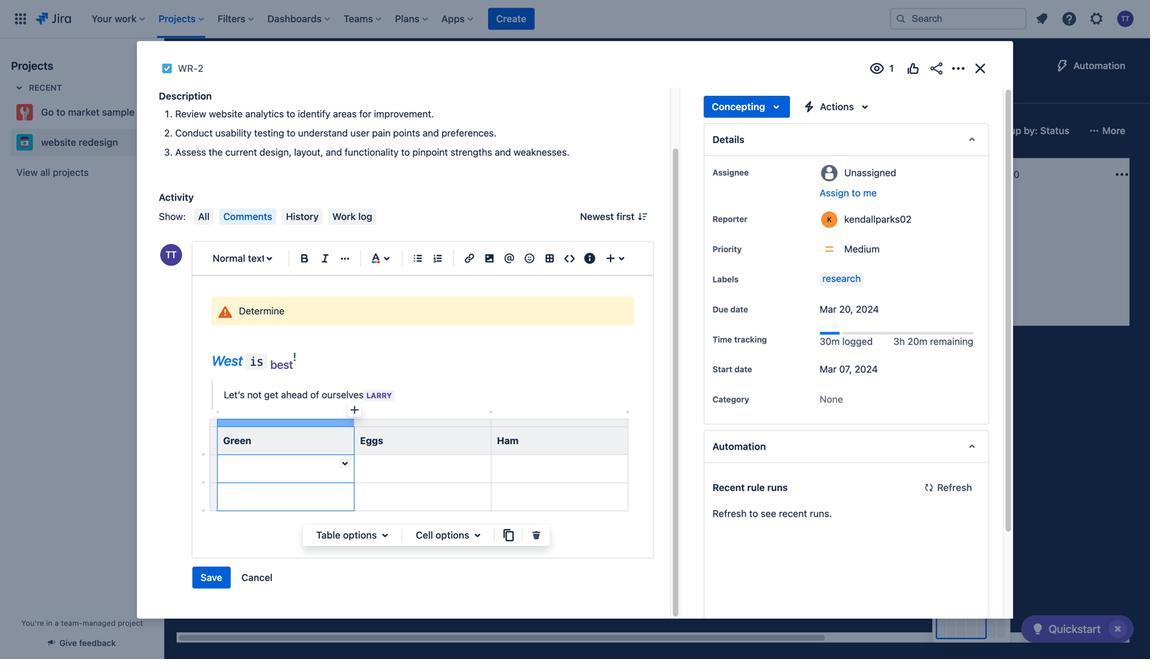 Task type: vqa. For each thing, say whether or not it's contained in the screenshot.
settings image
no



Task type: describe. For each thing, give the bounding box(es) containing it.
redesign
[[79, 137, 118, 148]]

Comment - Main content area, start typing to enter text. text field
[[204, 297, 635, 539]]

all
[[198, 211, 210, 222]]

show subtasks image
[[806, 268, 822, 285]]

mar for mar 20, 2024
[[820, 304, 837, 315]]

a
[[55, 619, 59, 628]]

date for start date
[[735, 364, 752, 374]]

automation image
[[1054, 58, 1071, 74]]

wr- for 'medium' image corresponding to wr-6
[[403, 233, 420, 243]]

newest first
[[580, 211, 635, 222]]

feedback
[[79, 638, 116, 648]]

details element
[[704, 123, 989, 156]]

cell
[[416, 530, 433, 541]]

medium image for wr-6
[[534, 233, 545, 244]]

remove image
[[528, 527, 545, 544]]

tab list containing summary
[[173, 79, 914, 104]]

add image, video, or file image
[[481, 250, 498, 267]]

automation element
[[704, 430, 989, 463]]

options for table options
[[343, 530, 377, 541]]

0 horizontal spatial website
[[41, 137, 76, 148]]

ham
[[497, 435, 519, 446]]

unassigned
[[844, 167, 896, 178]]

details
[[713, 134, 745, 145]]

1 horizontal spatial 2
[[613, 269, 619, 279]]

projects
[[53, 167, 89, 178]]

history
[[286, 211, 319, 222]]

date for due date
[[730, 305, 748, 314]]

work
[[332, 211, 356, 222]]

view all projects
[[16, 167, 89, 178]]

start date
[[713, 364, 752, 374]]

layout,
[[294, 147, 323, 158]]

vote options: no one has voted for this issue yet. image
[[905, 60, 922, 77]]

not
[[247, 389, 262, 401]]

all button
[[194, 208, 214, 225]]

newest first button
[[572, 208, 654, 225]]

6
[[420, 233, 426, 243]]

you're in a team-managed project
[[21, 619, 143, 628]]

cell options
[[416, 530, 469, 541]]

due
[[713, 305, 728, 314]]

to left "identify"
[[286, 108, 295, 119]]

issues link
[[652, 79, 687, 104]]

emoji image
[[521, 250, 538, 267]]

create button for testing
[[957, 196, 1135, 218]]

1 horizontal spatial task image
[[193, 233, 204, 244]]

wr-2 inside west dialog
[[178, 63, 203, 74]]

time
[[713, 335, 732, 344]]

high image
[[341, 233, 352, 244]]

cancel
[[242, 572, 273, 583]]

assign
[[820, 187, 849, 199]]

log
[[358, 211, 372, 222]]

bullet list ⌘⇧8 image
[[410, 250, 426, 267]]

give feedback
[[59, 638, 116, 648]]

wr-6
[[403, 233, 426, 243]]

start
[[713, 364, 732, 374]]

labels
[[713, 275, 739, 284]]

go to market sample link
[[11, 99, 148, 126]]

2 horizontal spatial and
[[495, 147, 511, 158]]

view
[[16, 167, 38, 178]]

save
[[201, 572, 222, 583]]

define goals
[[193, 205, 247, 216]]

task image for wr-6
[[386, 233, 397, 244]]

actions button
[[795, 96, 879, 118]]

2024 for mar 20, 2024
[[856, 304, 879, 315]]

to inside button
[[852, 187, 861, 199]]

automation inside 'button'
[[1074, 60, 1126, 71]]

market
[[68, 106, 99, 118]]

get
[[264, 389, 278, 401]]

prototyping
[[772, 205, 824, 216]]

20,
[[839, 304, 853, 315]]

projects
[[11, 59, 53, 72]]

medium
[[844, 243, 880, 255]]

project
[[118, 619, 143, 628]]

options for cell options
[[436, 530, 469, 541]]

save button
[[192, 567, 231, 589]]

first
[[616, 211, 635, 222]]

normal text
[[213, 253, 265, 264]]

current
[[225, 147, 257, 158]]

create banner
[[0, 0, 1150, 38]]

dismiss quickstart image
[[1107, 618, 1129, 640]]

assess the current design, layout, and functionality to pinpoint strengths and weaknesses.
[[175, 147, 569, 158]]

issues
[[655, 86, 684, 97]]

go to market sample
[[41, 106, 135, 118]]

show:
[[159, 211, 186, 222]]

create button for define goals
[[185, 259, 363, 281]]

wr- for high icon
[[209, 233, 227, 243]]

preferences.
[[442, 127, 497, 139]]

review website analytics to identify areas for improvement.
[[175, 108, 434, 119]]

actions image
[[950, 60, 967, 77]]

collapse recent projects image
[[11, 79, 27, 96]]

close image
[[972, 60, 989, 77]]

task image for wr-2
[[579, 268, 590, 279]]

summary
[[183, 86, 226, 97]]

20m
[[908, 336, 928, 347]]

1 vertical spatial 1
[[227, 233, 231, 243]]

mar 20, 2024
[[820, 304, 879, 315]]

normal text button
[[206, 243, 283, 273]]

bold ⌘b image
[[297, 250, 313, 267]]

1 vertical spatial wr-2
[[596, 269, 619, 279]]

larry
[[366, 391, 392, 400]]

create button for prototyping
[[764, 301, 942, 323]]

description
[[159, 90, 212, 102]]

Search field
[[890, 8, 1027, 30]]

areas
[[333, 108, 357, 119]]

3h
[[894, 336, 905, 347]]

menu bar inside west dialog
[[191, 208, 379, 225]]

research
[[822, 273, 861, 284]]

website redesign link
[[11, 129, 148, 156]]

me
[[863, 187, 877, 199]]

quickstart button
[[1021, 615, 1134, 643]]

concepting
[[712, 101, 765, 112]]

research link
[[820, 272, 864, 286]]

add people image
[[352, 123, 368, 139]]

website
[[653, 205, 688, 216]]

give
[[59, 638, 77, 648]]

strengths
[[451, 147, 492, 158]]

weaknesses.
[[514, 147, 569, 158]]

more information about this user image
[[821, 212, 838, 228]]

best
[[270, 358, 293, 372]]

conduct usability testing to understand user pain points and preferences.
[[175, 127, 497, 139]]

expand dropdown menu image
[[377, 527, 393, 544]]

usability
[[215, 127, 252, 139]]

work log
[[332, 211, 372, 222]]

check image
[[1030, 621, 1046, 637]]

mar 07, 2024
[[820, 363, 878, 375]]

website redesign
[[41, 137, 118, 148]]

to inside "link"
[[56, 106, 65, 118]]

Search board text field
[[182, 121, 286, 140]]

code snippet image
[[561, 250, 578, 267]]



Task type: locate. For each thing, give the bounding box(es) containing it.
tab list
[[173, 79, 914, 104]]

eggs
[[360, 435, 383, 446]]

0 vertical spatial wr-2
[[178, 63, 203, 74]]

options right cell
[[436, 530, 469, 541]]

1 vertical spatial task image
[[579, 268, 590, 279]]

mar right 20 at top
[[605, 252, 623, 261]]

1 horizontal spatial task image
[[579, 268, 590, 279]]

0 vertical spatial date
[[730, 305, 748, 314]]

date
[[730, 305, 748, 314], [735, 364, 752, 374]]

panel warning image
[[217, 304, 233, 321]]

1 vertical spatial 2024
[[855, 363, 878, 375]]

menu bar
[[191, 208, 379, 225]]

pinpoint
[[412, 147, 448, 158]]

30m logged
[[820, 336, 873, 347]]

wr- inside west dialog
[[178, 63, 198, 74]]

more formatting image
[[337, 250, 353, 267]]

2024 right 20,
[[856, 304, 879, 315]]

ourselves
[[322, 389, 364, 401]]

and right strengths
[[495, 147, 511, 158]]

copy image
[[500, 527, 517, 544]]

options inside popup button
[[436, 530, 469, 541]]

and
[[423, 127, 439, 139], [326, 147, 342, 158], [495, 147, 511, 158]]

1 vertical spatial automation
[[713, 441, 766, 452]]

07,
[[839, 363, 852, 375]]

and up pinpoint
[[423, 127, 439, 139]]

wr-
[[178, 63, 198, 74], [209, 233, 227, 243], [403, 233, 420, 243], [596, 269, 613, 279]]

italic ⌘i image
[[317, 250, 333, 267]]

points
[[393, 127, 420, 139]]

to left me
[[852, 187, 861, 199]]

conduct
[[175, 127, 213, 139]]

create button for analyze current website
[[571, 295, 749, 317]]

1 vertical spatial wr-2 link
[[596, 268, 619, 280]]

wr- for 'medium' image related to wr-2
[[596, 269, 613, 279]]

wr-2 down '20 mar'
[[596, 269, 619, 279]]

the
[[209, 147, 223, 158]]

link image
[[461, 250, 478, 267]]

jira image
[[36, 11, 71, 27], [36, 11, 71, 27]]

1 vertical spatial date
[[735, 364, 752, 374]]

analyze current website
[[579, 205, 688, 216]]

create button
[[488, 8, 535, 30], [957, 196, 1135, 218], [185, 259, 363, 281], [378, 259, 556, 281], [571, 295, 749, 317], [764, 301, 942, 323]]

medium image
[[534, 233, 545, 244], [727, 268, 738, 279]]

0 vertical spatial 2024
[[856, 304, 879, 315]]

medium image for wr-2
[[727, 268, 738, 279]]

summary link
[[181, 79, 229, 104]]

medium image down priority
[[727, 268, 738, 279]]

website inside west dialog
[[209, 108, 243, 119]]

wr- up normal
[[209, 233, 227, 243]]

0 vertical spatial wr-2 link
[[178, 60, 203, 77]]

wr- inside wr-1 link
[[209, 233, 227, 243]]

2024
[[856, 304, 879, 315], [855, 363, 878, 375]]

0 vertical spatial automation
[[1074, 60, 1126, 71]]

all
[[40, 167, 50, 178]]

create button inside primary element
[[488, 8, 535, 30]]

expand dropdown menu image
[[469, 527, 486, 544]]

1 horizontal spatial wr-2
[[596, 269, 619, 279]]

text
[[248, 253, 265, 264]]

recent
[[29, 83, 62, 92]]

ahead
[[281, 389, 308, 401]]

info panel image
[[581, 250, 598, 267]]

1 horizontal spatial website
[[209, 108, 243, 119]]

improvement.
[[374, 108, 434, 119]]

1 vertical spatial medium image
[[727, 268, 738, 279]]

wr- up bullet list ⌘⇧8 icon
[[403, 233, 420, 243]]

0 horizontal spatial task image
[[162, 63, 173, 74]]

1 vertical spatial 2
[[613, 269, 619, 279]]

2 up summary
[[198, 63, 203, 74]]

user
[[350, 127, 370, 139]]

give feedback button
[[40, 632, 124, 654]]

concepting button
[[704, 96, 790, 118]]

sample
[[102, 106, 135, 118]]

2 inside west dialog
[[198, 63, 203, 74]]

wr-2 link
[[178, 60, 203, 77], [596, 268, 619, 280]]

mention image
[[501, 250, 518, 267]]

work log button
[[328, 208, 376, 225]]

task image
[[162, 63, 173, 74], [193, 233, 204, 244]]

automation right "automation" icon
[[1074, 60, 1126, 71]]

0 vertical spatial mar
[[605, 252, 623, 261]]

1 horizontal spatial options
[[436, 530, 469, 541]]

options
[[343, 530, 377, 541], [436, 530, 469, 541]]

1 up the assign
[[816, 169, 821, 180]]

automation inside west dialog
[[713, 441, 766, 452]]

to right go
[[56, 106, 65, 118]]

primary element
[[8, 0, 879, 38]]

of
[[310, 389, 319, 401]]

reports link
[[698, 79, 739, 104]]

goals
[[223, 205, 247, 216]]

create inside primary element
[[496, 13, 526, 24]]

0 horizontal spatial wr-2 link
[[178, 60, 203, 77]]

for
[[359, 108, 371, 119]]

0 vertical spatial 1
[[816, 169, 821, 180]]

0 horizontal spatial options
[[343, 530, 377, 541]]

west dialog
[[137, 22, 1013, 659]]

view all projects link
[[11, 160, 153, 185]]

numbered list ⌘⇧7 image
[[430, 250, 446, 267]]

due date
[[713, 305, 748, 314]]

analyze
[[579, 205, 614, 216]]

wr-2 link down '20 mar'
[[596, 268, 619, 280]]

to down points
[[401, 147, 410, 158]]

go
[[41, 106, 54, 118]]

let's
[[224, 389, 245, 401]]

priority
[[713, 244, 742, 254]]

1 options from the left
[[343, 530, 377, 541]]

determine
[[239, 305, 284, 317]]

review
[[175, 108, 206, 119]]

none
[[820, 394, 843, 405]]

task image down the info panel icon
[[579, 268, 590, 279]]

analytics
[[245, 108, 284, 119]]

wr-2 link up summary
[[178, 60, 203, 77]]

1 horizontal spatial medium image
[[727, 268, 738, 279]]

0 vertical spatial task image
[[162, 63, 173, 74]]

assign to me
[[820, 187, 877, 199]]

0 horizontal spatial automation
[[713, 441, 766, 452]]

2 down '20 mar'
[[613, 269, 619, 279]]

0 horizontal spatial and
[[326, 147, 342, 158]]

time tracking
[[713, 335, 767, 344]]

2 options from the left
[[436, 530, 469, 541]]

0 vertical spatial 2
[[198, 63, 203, 74]]

functionality
[[345, 147, 399, 158]]

2 vertical spatial mar
[[820, 363, 837, 375]]

history button
[[282, 208, 323, 225]]

0 horizontal spatial 2
[[198, 63, 203, 74]]

search image
[[895, 13, 906, 24]]

green
[[223, 435, 251, 446]]

group
[[192, 567, 281, 589]]

date right due
[[730, 305, 748, 314]]

20
[[593, 252, 603, 261]]

managed
[[82, 619, 116, 628]]

wr-2 up summary
[[178, 63, 203, 74]]

0
[[1014, 169, 1020, 180]]

1 horizontal spatial wr-2 link
[[596, 268, 619, 280]]

1 horizontal spatial and
[[423, 127, 439, 139]]

0 vertical spatial website
[[209, 108, 243, 119]]

task image left wr-1 link
[[193, 233, 204, 244]]

1 vertical spatial task image
[[193, 233, 204, 244]]

due date: 20 march 2024 image
[[582, 251, 593, 262], [582, 251, 593, 262]]

2024 for mar 07, 2024
[[855, 363, 878, 375]]

0 horizontal spatial wr-2
[[178, 63, 203, 74]]

website up view all projects
[[41, 137, 76, 148]]

kendallparks02
[[844, 214, 912, 225]]

let's not get ahead of ourselves larry
[[224, 389, 392, 401]]

20 mar
[[593, 252, 623, 261]]

automation down the category
[[713, 441, 766, 452]]

group inside west dialog
[[192, 567, 281, 589]]

date right start
[[735, 364, 752, 374]]

and down conduct usability testing to understand user pain points and preferences.
[[326, 147, 342, 158]]

understand
[[298, 127, 348, 139]]

task image left "wr-6" link at the top
[[386, 233, 397, 244]]

medium image up emoji image
[[534, 233, 545, 244]]

comments
[[223, 211, 272, 222]]

normal
[[213, 253, 245, 264]]

2024 right 07,
[[855, 363, 878, 375]]

design,
[[260, 147, 292, 158]]

comments button
[[219, 208, 276, 225]]

logged
[[842, 336, 873, 347]]

create
[[496, 13, 526, 24], [979, 202, 1009, 213], [207, 265, 237, 276], [400, 265, 430, 276], [593, 300, 623, 312], [786, 307, 816, 318]]

0 vertical spatial medium image
[[534, 233, 545, 244]]

assignee
[[713, 168, 749, 177]]

options inside 'dropdown button'
[[343, 530, 377, 541]]

category
[[713, 395, 749, 404]]

1 vertical spatial website
[[41, 137, 76, 148]]

due date: 20 march 2024 element
[[582, 251, 623, 262]]

activity
[[159, 192, 194, 203]]

menu bar containing all
[[191, 208, 379, 225]]

wr- down the due date: 20 march 2024 element
[[596, 269, 613, 279]]

1 vertical spatial mar
[[820, 304, 837, 315]]

1 up normal
[[227, 233, 231, 243]]

mar left 20,
[[820, 304, 837, 315]]

group containing save
[[192, 567, 281, 589]]

1 horizontal spatial 1
[[816, 169, 821, 180]]

to right testing
[[287, 127, 296, 139]]

cancel button
[[233, 567, 281, 589]]

current
[[617, 205, 650, 216]]

mar for mar 07, 2024
[[820, 363, 837, 375]]

website up the search board 'text box'
[[209, 108, 243, 119]]

testing
[[254, 127, 284, 139]]

table image
[[541, 250, 558, 267]]

copy link to issue image
[[201, 62, 212, 73]]

task image up description
[[162, 63, 173, 74]]

wr- left copy link to issue image
[[178, 63, 198, 74]]

mar
[[605, 252, 623, 261], [820, 304, 837, 315], [820, 363, 837, 375]]

wr- inside "wr-6" link
[[403, 233, 420, 243]]

task image
[[386, 233, 397, 244], [579, 268, 590, 279]]

mar left 07,
[[820, 363, 837, 375]]

0 horizontal spatial medium image
[[534, 233, 545, 244]]

0 vertical spatial task image
[[386, 233, 397, 244]]

1 horizontal spatial automation
[[1074, 60, 1126, 71]]

west is best !
[[212, 350, 296, 372]]

0 horizontal spatial task image
[[386, 233, 397, 244]]

options right table
[[343, 530, 377, 541]]

0 horizontal spatial 1
[[227, 233, 231, 243]]

assign to me button
[[820, 186, 975, 200]]



